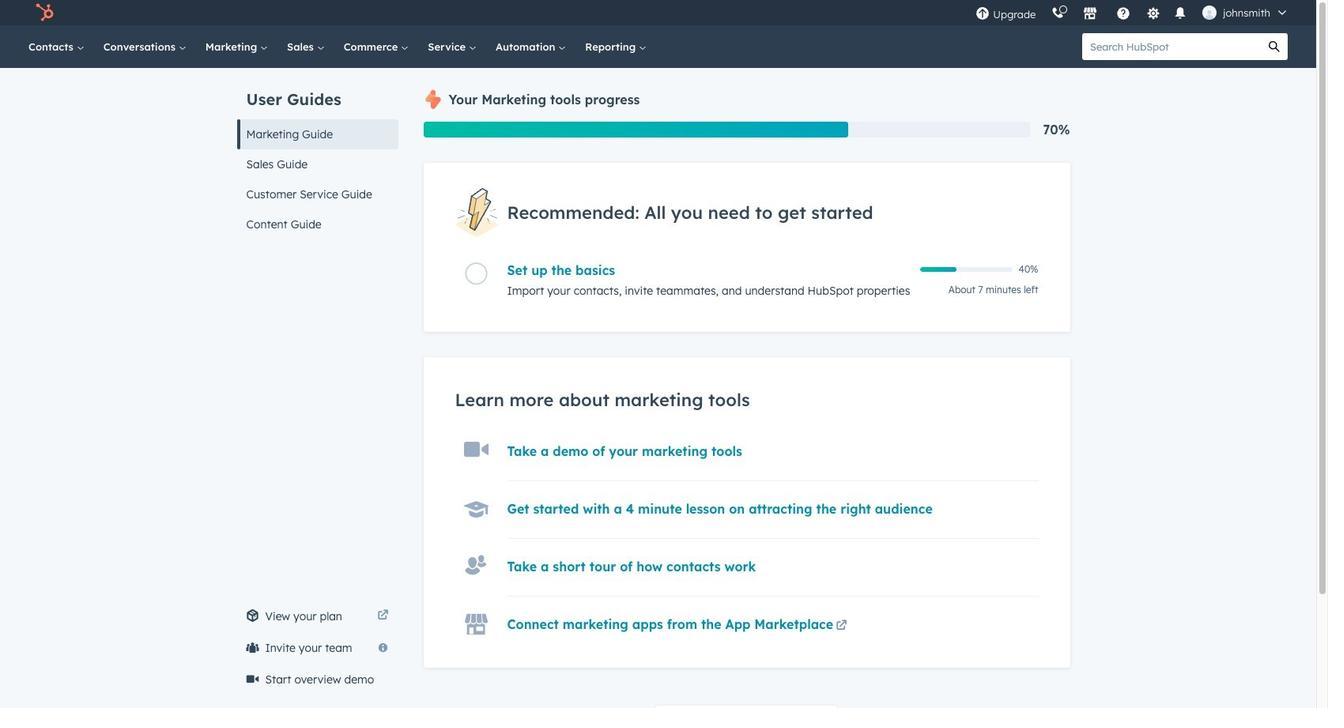 Task type: locate. For each thing, give the bounding box(es) containing it.
Search HubSpot search field
[[1083, 33, 1261, 60]]

link opens in a new window image
[[378, 607, 389, 626], [836, 618, 847, 637], [836, 621, 847, 633]]

progress bar
[[423, 122, 849, 138]]

menu
[[968, 0, 1298, 25]]

marketplaces image
[[1084, 7, 1098, 21]]



Task type: describe. For each thing, give the bounding box(es) containing it.
link opens in a new window image
[[378, 610, 389, 622]]

john smith image
[[1203, 6, 1217, 20]]

[object object] complete progress bar
[[920, 267, 957, 272]]

user guides element
[[237, 68, 398, 240]]



Task type: vqa. For each thing, say whether or not it's contained in the screenshot.
'Search HubSpot' Search Box
yes



